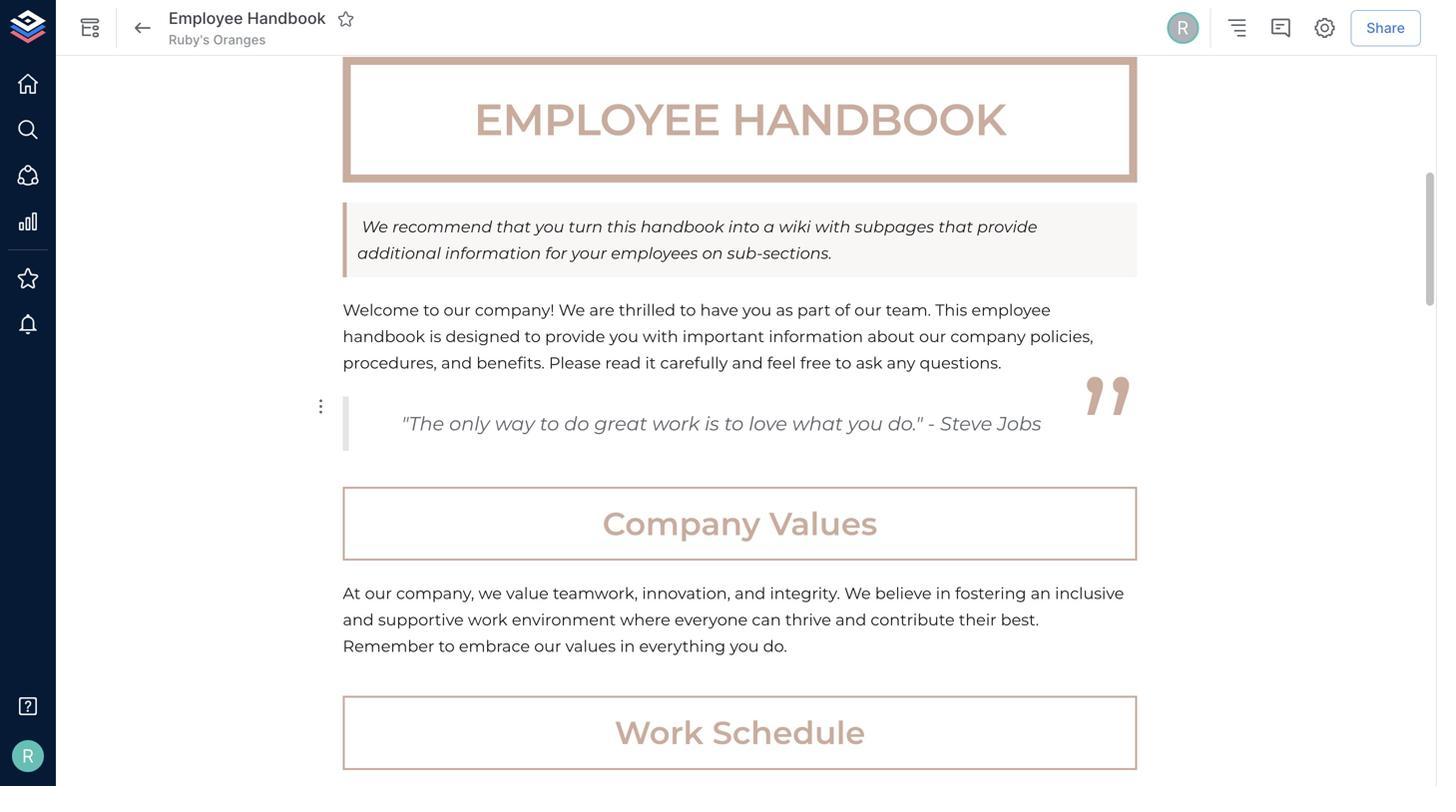Task type: describe. For each thing, give the bounding box(es) containing it.
work schedule
[[615, 714, 866, 753]]

welcome
[[343, 301, 419, 320]]

feel
[[768, 353, 797, 373]]

0 vertical spatial in
[[936, 584, 952, 604]]

about
[[868, 327, 915, 347]]

-
[[928, 413, 936, 436]]

work
[[615, 714, 704, 753]]

0 vertical spatial r
[[1178, 17, 1189, 39]]

wiki
[[779, 217, 811, 237]]

"the
[[402, 413, 445, 436]]

0 horizontal spatial r button
[[6, 735, 50, 779]]

as
[[776, 301, 794, 320]]

believe
[[876, 584, 932, 604]]

ask
[[856, 353, 883, 373]]

subpages
[[855, 217, 935, 237]]

benefits.
[[477, 353, 545, 373]]

show wiki image
[[78, 16, 102, 40]]

1 vertical spatial in
[[620, 637, 635, 657]]

where
[[620, 611, 671, 630]]

at
[[343, 584, 361, 604]]

their
[[959, 611, 997, 630]]

carefully
[[660, 353, 728, 373]]

with inside "we recommend that you turn this handbook into a wiki with subpages that provide additional information for your employees on sub-sections."
[[815, 217, 851, 237]]

free
[[801, 353, 832, 373]]

contribute
[[871, 611, 955, 630]]

are
[[590, 301, 615, 320]]

you up read
[[610, 327, 639, 347]]

on
[[703, 244, 723, 263]]

integrity.
[[770, 584, 841, 604]]

to left love
[[725, 413, 744, 436]]

to inside at our company, we value teamwork, innovation, and integrity. we believe in fostering an inclusive and supportive work environment where everyone can thrive and contribute their best. remember to embrace our values in everything you do.
[[439, 637, 455, 657]]

what
[[793, 413, 843, 436]]

your
[[572, 244, 607, 263]]

to left do
[[540, 413, 560, 436]]

great
[[595, 413, 648, 436]]

policies,
[[1031, 327, 1094, 347]]

embrace
[[459, 637, 530, 657]]

company values
[[603, 505, 878, 544]]

we inside at our company, we value teamwork, innovation, and integrity. we believe in fostering an inclusive and supportive work environment where everyone can thrive and contribute their best. remember to embrace our values in everything you do.
[[845, 584, 871, 604]]

"the only way to do great work is to love what you do." - steve jobs
[[402, 413, 1042, 436]]

our right of
[[855, 301, 882, 320]]

remember
[[343, 637, 435, 657]]

everything
[[640, 637, 726, 657]]

employee handbook
[[169, 9, 326, 28]]

team.
[[886, 301, 932, 320]]

ruby's oranges link
[[169, 31, 266, 49]]

thrilled
[[619, 301, 676, 320]]

can
[[752, 611, 782, 630]]

you inside at our company, we value teamwork, innovation, and integrity. we believe in fostering an inclusive and supportive work environment where everyone can thrive and contribute their best. remember to embrace our values in everything you do.
[[730, 637, 759, 657]]

employees
[[611, 244, 698, 263]]

only
[[450, 413, 490, 436]]

fostering
[[956, 584, 1027, 604]]

and down at
[[343, 611, 374, 630]]

way
[[495, 413, 535, 436]]

and right thrive
[[836, 611, 867, 630]]

to left ask
[[836, 353, 852, 373]]

values
[[566, 637, 616, 657]]

please
[[549, 353, 601, 373]]

2 that from the left
[[939, 217, 974, 237]]

love
[[749, 413, 788, 436]]

for
[[546, 244, 567, 263]]

company!
[[475, 301, 555, 320]]

our down this
[[920, 327, 947, 347]]

best.
[[1001, 611, 1040, 630]]

an
[[1031, 584, 1051, 604]]

share
[[1367, 19, 1406, 36]]

sub-
[[728, 244, 763, 263]]

ruby's
[[169, 32, 210, 47]]

and down the designed
[[441, 353, 472, 373]]

company,
[[396, 584, 475, 604]]

everyone
[[675, 611, 748, 630]]

important
[[683, 327, 765, 347]]

steve
[[941, 413, 993, 436]]

settings image
[[1313, 16, 1337, 40]]

you left as
[[743, 301, 772, 320]]

handbook inside "we recommend that you turn this handbook into a wiki with subpages that provide additional information for your employees on sub-sections."
[[641, 217, 724, 237]]

handbook
[[732, 93, 1007, 146]]

employee handbook
[[474, 93, 1007, 146]]

innovation,
[[642, 584, 731, 604]]

values
[[770, 505, 878, 544]]

employee
[[169, 9, 243, 28]]

turn
[[569, 217, 603, 237]]

is inside welcome to our company! we are thrilled to have you as part of our team. this employee handbook is designed to provide you with important information about our company policies, procedures, and benefits. please read it carefully and feel free to ask any questions.
[[430, 327, 442, 347]]



Task type: vqa. For each thing, say whether or not it's contained in the screenshot.
3rd help image from the bottom of the page
no



Task type: locate. For each thing, give the bounding box(es) containing it.
our down the environment
[[534, 637, 562, 657]]

teamwork,
[[553, 584, 638, 604]]

you left do.
[[730, 637, 759, 657]]

1 that from the left
[[497, 217, 531, 237]]

part
[[798, 301, 831, 320]]

do."
[[888, 413, 923, 436]]

0 horizontal spatial with
[[643, 327, 679, 347]]

provide up employee
[[978, 217, 1038, 237]]

we inside welcome to our company! we are thrilled to have you as part of our team. this employee handbook is designed to provide you with important information about our company policies, procedures, and benefits. please read it carefully and feel free to ask any questions.
[[559, 301, 585, 320]]

work
[[653, 413, 700, 436], [468, 611, 508, 630]]

we
[[362, 217, 388, 237], [559, 301, 585, 320], [845, 584, 871, 604]]

you left do."
[[848, 413, 883, 436]]

inclusive
[[1056, 584, 1125, 604]]

0 vertical spatial provide
[[978, 217, 1038, 237]]

1 vertical spatial with
[[643, 327, 679, 347]]

to down company!
[[525, 327, 541, 347]]

0 horizontal spatial we
[[362, 217, 388, 237]]

is left love
[[705, 413, 720, 436]]

0 vertical spatial is
[[430, 327, 442, 347]]

handbook down 'welcome'
[[343, 327, 425, 347]]

0 vertical spatial with
[[815, 217, 851, 237]]

work inside at our company, we value teamwork, innovation, and integrity. we believe in fostering an inclusive and supportive work environment where everyone can thrive and contribute their best. remember to embrace our values in everything you do.
[[468, 611, 508, 630]]

1 horizontal spatial handbook
[[641, 217, 724, 237]]

our up the designed
[[444, 301, 471, 320]]

do
[[565, 413, 590, 436]]

that right the subpages
[[939, 217, 974, 237]]

work down we
[[468, 611, 508, 630]]

have
[[701, 301, 739, 320]]

comments image
[[1269, 16, 1293, 40]]

that
[[497, 217, 531, 237], [939, 217, 974, 237]]

recommend
[[393, 217, 492, 237]]

to left have
[[680, 301, 696, 320]]

value
[[506, 584, 549, 604]]

0 vertical spatial r button
[[1165, 9, 1203, 47]]

procedures,
[[343, 353, 437, 373]]

read
[[605, 353, 641, 373]]

1 horizontal spatial we
[[559, 301, 585, 320]]

ruby's oranges
[[169, 32, 266, 47]]

we left believe
[[845, 584, 871, 604]]

1 vertical spatial r
[[22, 746, 34, 768]]

to right 'welcome'
[[423, 301, 440, 320]]

welcome to our company! we are thrilled to have you as part of our team. this employee handbook is designed to provide you with important information about our company policies, procedures, and benefits. please read it carefully and feel free to ask any questions.
[[343, 301, 1098, 373]]

we inside "we recommend that you turn this handbook into a wiki with subpages that provide additional information for your employees on sub-sections."
[[362, 217, 388, 237]]

provide inside welcome to our company! we are thrilled to have you as part of our team. this employee handbook is designed to provide you with important information about our company policies, procedures, and benefits. please read it carefully and feel free to ask any questions.
[[545, 327, 606, 347]]

we recommend that you turn this handbook into a wiki with subpages that provide additional information for your employees on sub-sections.
[[358, 217, 1042, 263]]

0 horizontal spatial r
[[22, 746, 34, 768]]

1 horizontal spatial that
[[939, 217, 974, 237]]

1 vertical spatial we
[[559, 301, 585, 320]]

provide up please
[[545, 327, 606, 347]]

1 horizontal spatial r
[[1178, 17, 1189, 39]]

information up free
[[769, 327, 864, 347]]

oranges
[[213, 32, 266, 47]]

and up can
[[735, 584, 766, 604]]

you up for
[[535, 217, 565, 237]]

0 vertical spatial information
[[445, 244, 541, 263]]

information down recommend at the top of the page
[[445, 244, 541, 263]]

0 horizontal spatial that
[[497, 217, 531, 237]]

2 vertical spatial we
[[845, 584, 871, 604]]

0 horizontal spatial is
[[430, 327, 442, 347]]

0 horizontal spatial work
[[468, 611, 508, 630]]

jobs
[[998, 413, 1042, 436]]

this
[[936, 301, 968, 320]]

1 vertical spatial handbook
[[343, 327, 425, 347]]

is left the designed
[[430, 327, 442, 347]]

environment
[[512, 611, 616, 630]]

employee
[[474, 93, 721, 146]]

at our company, we value teamwork, innovation, and integrity. we believe in fostering an inclusive and supportive work environment where everyone can thrive and contribute their best. remember to embrace our values in everything you do.
[[343, 584, 1129, 657]]

1 vertical spatial information
[[769, 327, 864, 347]]

0 horizontal spatial provide
[[545, 327, 606, 347]]

into
[[729, 217, 760, 237]]

with right wiki
[[815, 217, 851, 237]]

this
[[607, 217, 637, 237]]

information
[[445, 244, 541, 263], [769, 327, 864, 347]]

1 vertical spatial work
[[468, 611, 508, 630]]

that right recommend at the top of the page
[[497, 217, 531, 237]]

0 vertical spatial work
[[653, 413, 700, 436]]

share button
[[1351, 10, 1422, 46]]

we left are
[[559, 301, 585, 320]]

handbook
[[641, 217, 724, 237], [343, 327, 425, 347]]

1 horizontal spatial with
[[815, 217, 851, 237]]

supportive
[[378, 611, 464, 630]]

1 horizontal spatial r button
[[1165, 9, 1203, 47]]

in right believe
[[936, 584, 952, 604]]

go back image
[[131, 16, 155, 40]]

questions.
[[920, 353, 1002, 373]]

thrive
[[786, 611, 832, 630]]

you inside "we recommend that you turn this handbook into a wiki with subpages that provide additional information for your employees on sub-sections."
[[535, 217, 565, 237]]

in down where
[[620, 637, 635, 657]]

2 horizontal spatial we
[[845, 584, 871, 604]]

company
[[603, 505, 761, 544]]

0 horizontal spatial in
[[620, 637, 635, 657]]

work right "great"
[[653, 413, 700, 436]]

handbook up employees on the top of the page
[[641, 217, 724, 237]]

in
[[936, 584, 952, 604], [620, 637, 635, 657]]

to down the supportive
[[439, 637, 455, 657]]

designed
[[446, 327, 521, 347]]

and left feel
[[732, 353, 763, 373]]

information inside welcome to our company! we are thrilled to have you as part of our team. this employee handbook is designed to provide you with important information about our company policies, procedures, and benefits. please read it carefully and feel free to ask any questions.
[[769, 327, 864, 347]]

you
[[535, 217, 565, 237], [743, 301, 772, 320], [610, 327, 639, 347], [848, 413, 883, 436], [730, 637, 759, 657]]

handbook inside welcome to our company! we are thrilled to have you as part of our team. this employee handbook is designed to provide you with important information about our company policies, procedures, and benefits. please read it carefully and feel free to ask any questions.
[[343, 327, 425, 347]]

information inside "we recommend that you turn this handbook into a wiki with subpages that provide additional information for your employees on sub-sections."
[[445, 244, 541, 263]]

favorite image
[[337, 10, 355, 28]]

handbook
[[247, 9, 326, 28]]

sections.
[[763, 244, 833, 263]]

1 horizontal spatial work
[[653, 413, 700, 436]]

0 vertical spatial we
[[362, 217, 388, 237]]

additional
[[358, 244, 441, 263]]

0 horizontal spatial information
[[445, 244, 541, 263]]

we
[[479, 584, 502, 604]]

provide inside "we recommend that you turn this handbook into a wiki with subpages that provide additional information for your employees on sub-sections."
[[978, 217, 1038, 237]]

r
[[1178, 17, 1189, 39], [22, 746, 34, 768]]

do.
[[764, 637, 788, 657]]

with inside welcome to our company! we are thrilled to have you as part of our team. this employee handbook is designed to provide you with important information about our company policies, procedures, and benefits. please read it carefully and feel free to ask any questions.
[[643, 327, 679, 347]]

1 horizontal spatial information
[[769, 327, 864, 347]]

schedule
[[713, 714, 866, 753]]

our right at
[[365, 584, 392, 604]]

and
[[441, 353, 472, 373], [732, 353, 763, 373], [735, 584, 766, 604], [343, 611, 374, 630], [836, 611, 867, 630]]

1 vertical spatial r button
[[6, 735, 50, 779]]

a
[[764, 217, 775, 237]]

it
[[646, 353, 656, 373]]

with up 'it' on the left of page
[[643, 327, 679, 347]]

of
[[835, 301, 851, 320]]

1 horizontal spatial in
[[936, 584, 952, 604]]

table of contents image
[[1225, 16, 1249, 40]]

0 vertical spatial handbook
[[641, 217, 724, 237]]

with
[[815, 217, 851, 237], [643, 327, 679, 347]]

company
[[951, 327, 1026, 347]]

1 vertical spatial is
[[705, 413, 720, 436]]

0 horizontal spatial handbook
[[343, 327, 425, 347]]

1 horizontal spatial is
[[705, 413, 720, 436]]

is
[[430, 327, 442, 347], [705, 413, 720, 436]]

1 vertical spatial provide
[[545, 327, 606, 347]]

employee
[[972, 301, 1051, 320]]

any
[[887, 353, 916, 373]]

1 horizontal spatial provide
[[978, 217, 1038, 237]]

we up additional
[[362, 217, 388, 237]]

to
[[423, 301, 440, 320], [680, 301, 696, 320], [525, 327, 541, 347], [836, 353, 852, 373], [540, 413, 560, 436], [725, 413, 744, 436], [439, 637, 455, 657]]



